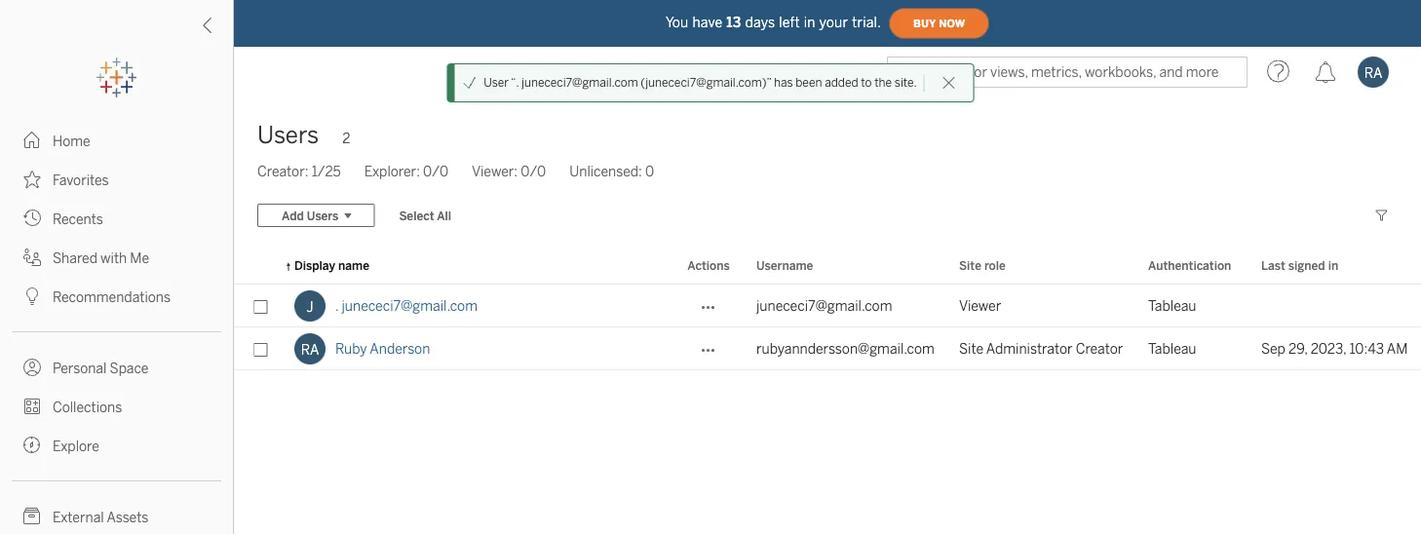 Task type: locate. For each thing, give the bounding box(es) containing it.
viewer:
[[472, 163, 518, 179]]

external
[[53, 509, 104, 526]]

cell
[[1250, 285, 1422, 328]]

by text only_f5he34f image inside external assets 'link'
[[23, 508, 41, 526]]

by text only_f5he34f image inside the home link
[[23, 132, 41, 149]]

grid
[[234, 248, 1422, 534]]

2 row from the top
[[234, 328, 1422, 371]]

0/0 right "viewer:"
[[521, 163, 546, 179]]

1 tableau from the top
[[1149, 298, 1197, 314]]

personal space
[[53, 360, 149, 376]]

1 vertical spatial site
[[959, 341, 984, 357]]

by text only_f5he34f image inside personal space link
[[23, 359, 41, 376]]

junececi7@gmail.com right ". in the top of the page
[[522, 76, 638, 90]]

by text only_f5he34f image inside recents link
[[23, 210, 41, 227]]

user ". junececi7@gmail.com (junececi7@gmail.com)" has been added to the site. alert
[[484, 74, 917, 92]]

by text only_f5he34f image left personal
[[23, 359, 41, 376]]

shared with me link
[[0, 238, 233, 277]]

sep
[[1262, 341, 1286, 357]]

by text only_f5he34f image left recents
[[23, 210, 41, 227]]

2023,
[[1311, 341, 1347, 357]]

by text only_f5he34f image for explore
[[23, 437, 41, 454]]

1 by text only_f5he34f image from the top
[[23, 249, 41, 266]]

by text only_f5he34f image
[[23, 132, 41, 149], [23, 171, 41, 188], [23, 210, 41, 227], [23, 288, 41, 305], [23, 359, 41, 376], [23, 398, 41, 415], [23, 437, 41, 454]]

0 horizontal spatial 0/0
[[423, 163, 449, 179]]

me
[[130, 250, 149, 266]]

main navigation. press the up and down arrow keys to access links. element
[[0, 121, 233, 534]]

0 vertical spatial in
[[804, 14, 816, 30]]

explore
[[53, 438, 99, 454]]

1 site from the top
[[959, 258, 982, 273]]

2 tableau from the top
[[1149, 341, 1197, 357]]

users inside popup button
[[307, 208, 339, 223]]

by text only_f5he34f image inside collections link
[[23, 398, 41, 415]]

10:43
[[1350, 341, 1385, 357]]

site
[[959, 258, 982, 273], [959, 341, 984, 357]]

row up rubyanndersson@gmail.com
[[234, 285, 1422, 328]]

select all button
[[386, 204, 464, 227]]

.
[[335, 298, 339, 314]]

1 row from the top
[[234, 285, 1422, 328]]

buy now
[[914, 17, 965, 29]]

in
[[804, 14, 816, 30], [1329, 258, 1339, 273]]

0/0 for explorer: 0/0
[[423, 163, 449, 179]]

name
[[338, 258, 370, 273]]

sep 29, 2023, 10:43 am
[[1262, 341, 1408, 357]]

by text only_f5he34f image left shared
[[23, 249, 41, 266]]

home
[[53, 133, 90, 149]]

5 by text only_f5he34f image from the top
[[23, 359, 41, 376]]

authentication
[[1149, 258, 1232, 273]]

external assets
[[53, 509, 149, 526]]

in right left on the top right of the page
[[804, 14, 816, 30]]

by text only_f5he34f image inside shared with me link
[[23, 249, 41, 266]]

by text only_f5he34f image for recents
[[23, 210, 41, 227]]

0 horizontal spatial in
[[804, 14, 816, 30]]

2 by text only_f5he34f image from the top
[[23, 171, 41, 188]]

0 vertical spatial site
[[959, 258, 982, 273]]

0/0 right explorer:
[[423, 163, 449, 179]]

users up creator:
[[257, 121, 319, 149]]

1 by text only_f5he34f image from the top
[[23, 132, 41, 149]]

tableau down authentication
[[1149, 298, 1197, 314]]

junececi7@gmail.com inside alert
[[522, 76, 638, 90]]

have
[[693, 14, 723, 30]]

by text only_f5he34f image inside recommendations link
[[23, 288, 41, 305]]

home link
[[0, 121, 233, 160]]

1 vertical spatial tableau
[[1149, 341, 1197, 357]]

favorites
[[53, 172, 109, 188]]

last
[[1262, 258, 1286, 273]]

1 vertical spatial users
[[307, 208, 339, 223]]

3 by text only_f5he34f image from the top
[[23, 210, 41, 227]]

Search for views, metrics, workbooks, and more text field
[[887, 57, 1248, 88]]

1 horizontal spatial junececi7@gmail.com
[[522, 76, 638, 90]]

1 vertical spatial in
[[1329, 258, 1339, 273]]

by text only_f5he34f image for home
[[23, 132, 41, 149]]

in right the signed
[[1329, 258, 1339, 273]]

by text only_f5he34f image left 'explore'
[[23, 437, 41, 454]]

by text only_f5he34f image left recommendations
[[23, 288, 41, 305]]

unlicensed:
[[570, 163, 642, 179]]

creator: 1/25
[[257, 163, 341, 179]]

navigation panel element
[[0, 59, 233, 534]]

favorites link
[[0, 160, 233, 199]]

by text only_f5he34f image left favorites
[[23, 171, 41, 188]]

4 by text only_f5he34f image from the top
[[23, 288, 41, 305]]

shared with me
[[53, 250, 149, 266]]

0/0
[[423, 163, 449, 179], [521, 163, 546, 179]]

site for site administrator creator
[[959, 341, 984, 357]]

ruby anderson
[[335, 341, 430, 357]]

by text only_f5he34f image left collections
[[23, 398, 41, 415]]

creator
[[1076, 341, 1124, 357]]

2 by text only_f5he34f image from the top
[[23, 508, 41, 526]]

user
[[484, 76, 509, 90]]

users
[[257, 121, 319, 149], [307, 208, 339, 223]]

tableau right creator
[[1149, 341, 1197, 357]]

1 horizontal spatial 0/0
[[521, 163, 546, 179]]

. junececi7@gmail.com
[[335, 298, 478, 314]]

row group
[[234, 285, 1422, 371]]

by text only_f5he34f image for shared
[[23, 249, 41, 266]]

0 vertical spatial users
[[257, 121, 319, 149]]

been
[[796, 76, 822, 90]]

you have 13 days left in your trial.
[[666, 14, 882, 30]]

grid containing . junececi7@gmail.com
[[234, 248, 1422, 534]]

by text only_f5he34f image inside favorites link
[[23, 171, 41, 188]]

actions
[[688, 258, 730, 273]]

1 0/0 from the left
[[423, 163, 449, 179]]

recommendations
[[53, 289, 171, 305]]

by text only_f5he34f image
[[23, 249, 41, 266], [23, 508, 41, 526]]

2 site from the top
[[959, 341, 984, 357]]

collections link
[[0, 387, 233, 426]]

users right add
[[307, 208, 339, 223]]

days
[[745, 14, 775, 30]]

add users button
[[257, 204, 375, 227]]

personal
[[53, 360, 107, 376]]

cell inside row group
[[1250, 285, 1422, 328]]

tableau
[[1149, 298, 1197, 314], [1149, 341, 1197, 357]]

by text only_f5he34f image left home
[[23, 132, 41, 149]]

junececi7@gmail.com up the anderson
[[342, 298, 478, 314]]

junececi7@gmail.com up rubyanndersson@gmail.com
[[757, 298, 893, 314]]

2 0/0 from the left
[[521, 163, 546, 179]]

6 by text only_f5he34f image from the top
[[23, 398, 41, 415]]

13
[[727, 14, 741, 30]]

0 vertical spatial tableau
[[1149, 298, 1197, 314]]

2 horizontal spatial junececi7@gmail.com
[[757, 298, 893, 314]]

display
[[294, 258, 336, 273]]

by text only_f5he34f image left the external
[[23, 508, 41, 526]]

row
[[234, 285, 1422, 328], [234, 328, 1422, 371]]

7 by text only_f5he34f image from the top
[[23, 437, 41, 454]]

0 vertical spatial by text only_f5he34f image
[[23, 249, 41, 266]]

site left role
[[959, 258, 982, 273]]

trial.
[[852, 14, 882, 30]]

added
[[825, 76, 859, 90]]

now
[[939, 17, 965, 29]]

junececi7@gmail.com
[[522, 76, 638, 90], [342, 298, 478, 314], [757, 298, 893, 314]]

row down username
[[234, 328, 1422, 371]]

site down viewer
[[959, 341, 984, 357]]

1 vertical spatial by text only_f5he34f image
[[23, 508, 41, 526]]

by text only_f5he34f image inside explore link
[[23, 437, 41, 454]]

administrator
[[987, 341, 1073, 357]]

external assets link
[[0, 497, 233, 534]]



Task type: vqa. For each thing, say whether or not it's contained in the screenshot.
first 0/0
yes



Task type: describe. For each thing, give the bounding box(es) containing it.
explorer: 0/0
[[364, 163, 449, 179]]

anderson
[[370, 341, 430, 357]]

the
[[875, 76, 892, 90]]

ruby
[[335, 341, 367, 357]]

recommendations link
[[0, 277, 233, 316]]

shared
[[53, 250, 97, 266]]

site administrator creator
[[959, 341, 1124, 357]]

0 horizontal spatial junececi7@gmail.com
[[342, 298, 478, 314]]

left
[[779, 14, 800, 30]]

site.
[[895, 76, 917, 90]]

buy
[[914, 17, 936, 29]]

buy now button
[[889, 8, 990, 39]]

select all
[[399, 208, 452, 223]]

29,
[[1289, 341, 1308, 357]]

to
[[861, 76, 872, 90]]

by text only_f5he34f image for collections
[[23, 398, 41, 415]]

. junececi7@gmail.com link
[[335, 285, 478, 328]]

site role
[[959, 258, 1006, 273]]

ruby anderson link
[[335, 328, 430, 371]]

role
[[985, 258, 1006, 273]]

display name
[[294, 258, 370, 273]]

recents
[[53, 211, 103, 227]]

username
[[757, 258, 813, 273]]

last signed in
[[1262, 258, 1339, 273]]

by text only_f5he34f image for favorites
[[23, 171, 41, 188]]

(junececi7@gmail.com)"
[[641, 76, 771, 90]]

row group containing . junececi7@gmail.com
[[234, 285, 1422, 371]]

by text only_f5he34f image for personal space
[[23, 359, 41, 376]]

".
[[511, 76, 519, 90]]

add
[[282, 208, 304, 223]]

am
[[1387, 341, 1408, 357]]

by text only_f5he34f image for recommendations
[[23, 288, 41, 305]]

explore link
[[0, 426, 233, 465]]

unlicensed: 0
[[570, 163, 654, 179]]

row containing ruby anderson
[[234, 328, 1422, 371]]

viewer
[[959, 298, 1002, 314]]

0
[[646, 163, 654, 179]]

creator:
[[257, 163, 309, 179]]

tableau for site administrator creator
[[1149, 341, 1197, 357]]

2
[[342, 131, 350, 147]]

add users
[[282, 208, 339, 223]]

all
[[437, 208, 452, 223]]

tableau for viewer
[[1149, 298, 1197, 314]]

has
[[774, 76, 793, 90]]

your
[[820, 14, 848, 30]]

user ". junececi7@gmail.com (junececi7@gmail.com)" has been added to the site.
[[484, 76, 917, 90]]

with
[[101, 250, 127, 266]]

signed
[[1289, 258, 1326, 273]]

collections
[[53, 399, 122, 415]]

select
[[399, 208, 434, 223]]

you
[[666, 14, 689, 30]]

recents link
[[0, 199, 233, 238]]

viewer: 0/0
[[472, 163, 546, 179]]

assets
[[107, 509, 149, 526]]

personal space link
[[0, 348, 233, 387]]

space
[[110, 360, 149, 376]]

by text only_f5he34f image for external
[[23, 508, 41, 526]]

explorer:
[[364, 163, 420, 179]]

1 horizontal spatial in
[[1329, 258, 1339, 273]]

1/25
[[312, 163, 341, 179]]

site for site role
[[959, 258, 982, 273]]

0/0 for viewer: 0/0
[[521, 163, 546, 179]]

rubyanndersson@gmail.com
[[757, 341, 935, 357]]

row containing . junececi7@gmail.com
[[234, 285, 1422, 328]]



